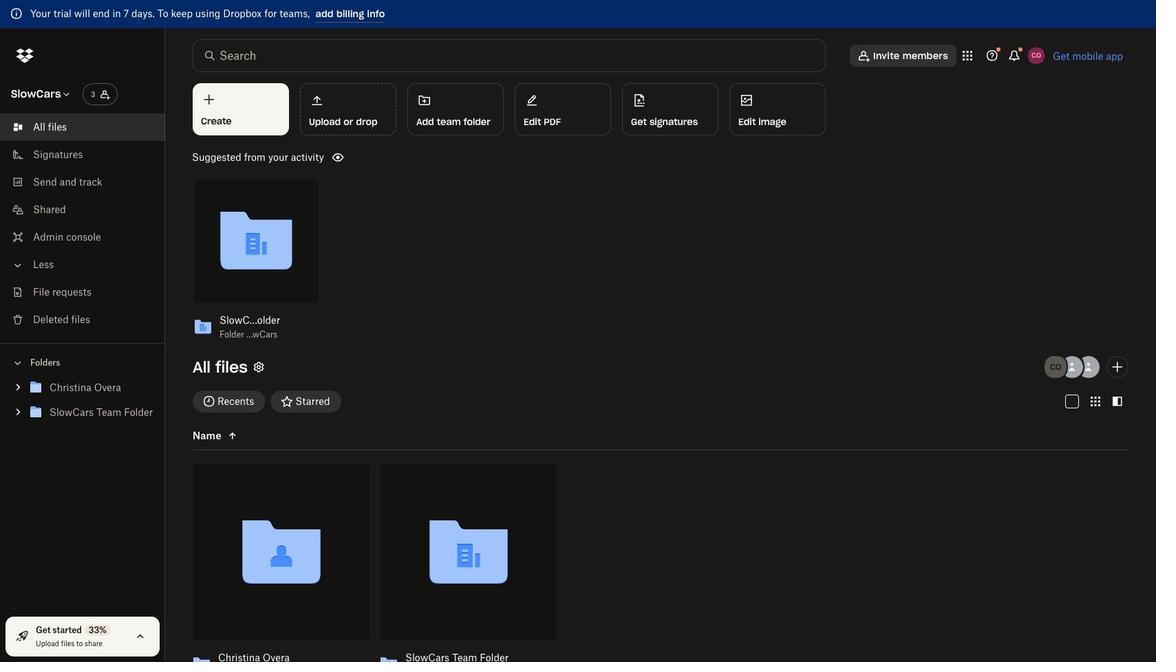 Task type: locate. For each thing, give the bounding box(es) containing it.
team member folder, christina overa row
[[188, 465, 370, 663]]

abc123@gmail.com image
[[1078, 356, 1100, 379]]

list
[[0, 105, 165, 344]]

alert
[[0, 0, 1157, 28]]

group
[[0, 373, 165, 436]]

add team members image
[[1110, 359, 1126, 376]]

list item
[[0, 114, 165, 141]]



Task type: describe. For each thing, give the bounding box(es) containing it.
folder settings image
[[251, 359, 267, 376]]

dropbox image
[[11, 42, 39, 70]]

team shared folder, slowcars team folder row
[[375, 465, 557, 663]]

less image
[[11, 259, 25, 273]]

Search in folder "Dropbox" text field
[[220, 47, 797, 64]]

123abc@gmail.com image
[[1062, 356, 1084, 379]]



Task type: vqa. For each thing, say whether or not it's contained in the screenshot.
Send feedback Button at the bottom of the page
no



